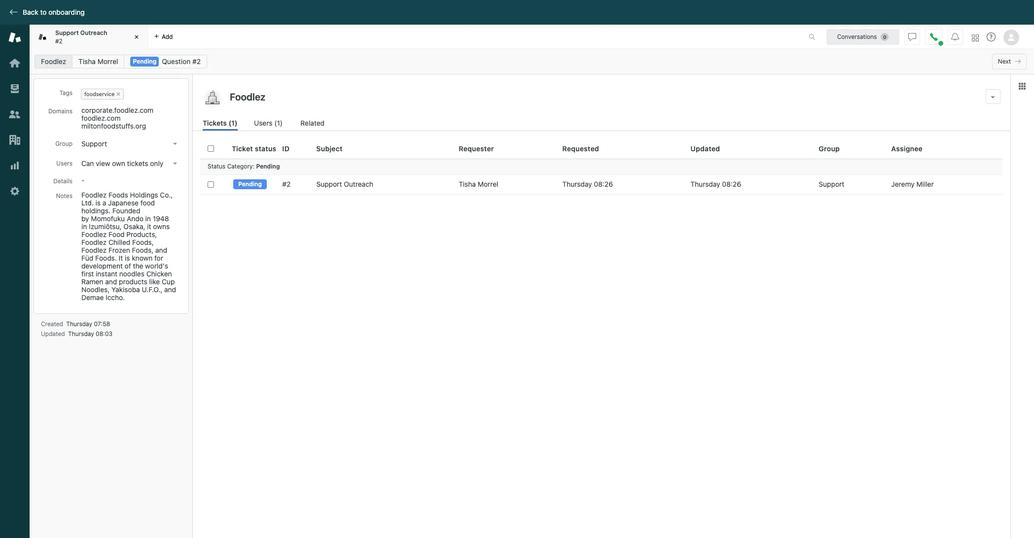 Task type: locate. For each thing, give the bounding box(es) containing it.
foods
[[109, 191, 128, 199]]

outreach
[[80, 29, 107, 37], [344, 180, 373, 188]]

foods, up known
[[132, 238, 154, 247]]

related link
[[301, 118, 326, 131]]

0 vertical spatial morrel
[[98, 57, 118, 66]]

main element
[[0, 25, 30, 539]]

#2 right question
[[192, 57, 201, 66]]

icon_org image
[[203, 89, 222, 109]]

users inside users (1) link
[[254, 119, 273, 127]]

requested
[[563, 144, 599, 153]]

2 (1) from the left
[[274, 119, 283, 127]]

question
[[162, 57, 191, 66]]

u.f.o.,
[[142, 286, 162, 294]]

0 horizontal spatial (1)
[[229, 119, 238, 127]]

1 08:26 from the left
[[594, 180, 613, 188]]

tickets
[[203, 119, 227, 127]]

foodlez
[[41, 57, 66, 66], [81, 191, 107, 199], [81, 230, 107, 239], [81, 238, 107, 247], [81, 246, 107, 255]]

next
[[998, 58, 1011, 65]]

1 horizontal spatial morrel
[[478, 180, 498, 188]]

ando in
[[127, 215, 151, 223]]

category
[[227, 163, 253, 170]]

development
[[81, 262, 123, 270]]

1 horizontal spatial 08:26
[[722, 180, 741, 188]]

support outreach link
[[316, 180, 373, 189]]

status
[[255, 144, 276, 153]]

1 horizontal spatial users
[[254, 119, 273, 127]]

updated inside grid
[[691, 144, 720, 153]]

07:58
[[94, 321, 110, 328]]

1 horizontal spatial group
[[819, 144, 840, 153]]

noodles,
[[81, 286, 110, 294]]

:
[[253, 163, 255, 170]]

morrel
[[98, 57, 118, 66], [478, 180, 498, 188]]

#2 inside secondary element
[[192, 57, 201, 66]]

0 vertical spatial outreach
[[80, 29, 107, 37]]

tisha down support outreach #2
[[79, 57, 96, 66]]

tisha morrel link
[[72, 55, 125, 69]]

tisha
[[79, 57, 96, 66], [459, 180, 476, 188]]

pending
[[133, 58, 157, 65], [256, 163, 280, 170], [238, 181, 262, 188]]

morrel up foodservice
[[98, 57, 118, 66]]

#2 up foodlez link
[[55, 37, 63, 45]]

secondary element
[[30, 52, 1034, 72]]

holdings
[[130, 191, 158, 199]]

users
[[254, 119, 273, 127], [56, 160, 73, 167]]

ticket status
[[232, 144, 276, 153]]

0 horizontal spatial users
[[56, 160, 73, 167]]

pending down :
[[238, 181, 262, 188]]

1 horizontal spatial thursday 08:26
[[691, 180, 741, 188]]

by momofuku
[[81, 215, 125, 223]]

users up status
[[254, 119, 273, 127]]

(1) inside users (1) link
[[274, 119, 283, 127]]

(1)
[[229, 119, 238, 127], [274, 119, 283, 127]]

1 vertical spatial users
[[56, 160, 73, 167]]

#2
[[55, 37, 63, 45], [192, 57, 201, 66], [282, 180, 291, 188]]

and up world's
[[155, 246, 167, 255]]

0 vertical spatial updated
[[691, 144, 720, 153]]

1 vertical spatial tisha
[[459, 180, 476, 188]]

pending down close image
[[133, 58, 157, 65]]

0 vertical spatial and
[[155, 246, 167, 255]]

1 vertical spatial #2
[[192, 57, 201, 66]]

zendesk products image
[[972, 34, 979, 41]]

0 vertical spatial tisha
[[79, 57, 96, 66]]

admin image
[[8, 185, 21, 198]]

conversations
[[837, 33, 877, 40]]

thursday
[[563, 180, 592, 188], [691, 180, 721, 188], [66, 321, 92, 328], [68, 331, 94, 338]]

#2 down id
[[282, 180, 291, 188]]

foodlez up tags
[[41, 57, 66, 66]]

outreach for support outreach #2
[[80, 29, 107, 37]]

to
[[40, 8, 47, 16]]

0 horizontal spatial morrel
[[98, 57, 118, 66]]

(1) up id
[[274, 119, 283, 127]]

can view own tickets only button
[[78, 157, 181, 171]]

0 vertical spatial pending
[[133, 58, 157, 65]]

0 horizontal spatial outreach
[[80, 29, 107, 37]]

1 vertical spatial outreach
[[344, 180, 373, 188]]

1 vertical spatial morrel
[[478, 180, 498, 188]]

1 horizontal spatial tisha morrel
[[459, 180, 498, 188]]

subject
[[316, 144, 343, 153]]

1 horizontal spatial #2
[[192, 57, 201, 66]]

users up "details"
[[56, 160, 73, 167]]

outreach inside support outreach "link"
[[344, 180, 373, 188]]

details
[[53, 178, 73, 185]]

updated
[[691, 144, 720, 153], [41, 331, 65, 338]]

tisha down "requester"
[[459, 180, 476, 188]]

holdings.
[[81, 207, 110, 215]]

founded
[[112, 207, 140, 215]]

notifications image
[[952, 33, 959, 41]]

only
[[150, 159, 163, 168]]

1 vertical spatial updated
[[41, 331, 65, 338]]

füd
[[81, 254, 93, 262]]

0 vertical spatial tisha morrel
[[79, 57, 118, 66]]

#2 inside support outreach #2
[[55, 37, 63, 45]]

pending right :
[[256, 163, 280, 170]]

0 vertical spatial users
[[254, 119, 273, 127]]

None text field
[[227, 89, 982, 104]]

support
[[55, 29, 79, 37], [81, 140, 107, 148], [316, 180, 342, 188], [819, 180, 845, 188]]

outreach for support outreach
[[344, 180, 373, 188]]

foods,
[[132, 238, 154, 247], [132, 246, 154, 255]]

0 horizontal spatial group
[[55, 140, 73, 148]]

view
[[96, 159, 110, 168]]

yakisoba
[[112, 286, 140, 294]]

ramen and
[[81, 278, 117, 286]]

morrel down "requester"
[[478, 180, 498, 188]]

is
[[125, 254, 130, 262]]

foodlez up the holdings.
[[81, 191, 107, 199]]

08:26
[[594, 180, 613, 188], [722, 180, 741, 188]]

status
[[208, 163, 226, 170]]

0 horizontal spatial updated
[[41, 331, 65, 338]]

grid
[[193, 139, 1011, 539]]

tickets (1) link
[[203, 118, 238, 131]]

foodlez down by momofuku
[[81, 230, 107, 239]]

1 horizontal spatial outreach
[[344, 180, 373, 188]]

(1) right tickets
[[229, 119, 238, 127]]

can view own tickets only
[[81, 159, 163, 168]]

back to onboarding link
[[0, 8, 90, 17]]

1 horizontal spatial (1)
[[274, 119, 283, 127]]

back
[[23, 8, 38, 16]]

1 horizontal spatial tisha
[[459, 180, 476, 188]]

views image
[[8, 82, 21, 95]]

support inside support outreach #2
[[55, 29, 79, 37]]

ticket
[[232, 144, 253, 153]]

0 horizontal spatial tisha morrel
[[79, 57, 118, 66]]

1 (1) from the left
[[229, 119, 238, 127]]

1 vertical spatial tisha morrel
[[459, 180, 498, 188]]

None checkbox
[[208, 181, 214, 188]]

1 horizontal spatial updated
[[691, 144, 720, 153]]

support outreach #2
[[55, 29, 107, 45]]

1948
[[153, 215, 169, 223]]

first instant
[[81, 270, 117, 278]]

group
[[55, 140, 73, 148], [819, 144, 840, 153]]

(1) inside tickets (1) link
[[229, 119, 238, 127]]

2 horizontal spatial #2
[[282, 180, 291, 188]]

support inside support outreach "link"
[[316, 180, 342, 188]]

arrow down image
[[173, 163, 177, 165]]

foodlez.com
[[81, 114, 121, 122]]

foodlez link
[[35, 55, 73, 69]]

created
[[41, 321, 63, 328]]

0 horizontal spatial tisha
[[79, 57, 96, 66]]

2 vertical spatial #2
[[282, 180, 291, 188]]

0 horizontal spatial #2
[[55, 37, 63, 45]]

updated inside created thursday 07:58 updated thursday 08:03
[[41, 331, 65, 338]]

corporate.foodlez.com
[[81, 106, 154, 114]]

foodservice link
[[84, 91, 115, 97]]

apps image
[[1019, 82, 1027, 90]]

outreach inside support outreach #2
[[80, 29, 107, 37]]

question #2
[[162, 57, 201, 66]]

foodlez up development at left
[[81, 246, 107, 255]]

tisha morrel down support outreach #2
[[79, 57, 118, 66]]

2 vertical spatial pending
[[238, 181, 262, 188]]

support outreach
[[316, 180, 373, 188]]

tab
[[30, 25, 148, 49]]

and right u.f.o.,
[[164, 286, 176, 294]]

0 vertical spatial #2
[[55, 37, 63, 45]]

foodlez inside secondary element
[[41, 57, 66, 66]]

and
[[155, 246, 167, 255], [164, 286, 176, 294]]

0 horizontal spatial thursday 08:26
[[563, 180, 613, 188]]

0 horizontal spatial 08:26
[[594, 180, 613, 188]]

japanese
[[108, 199, 139, 207]]

tisha morrel down "requester"
[[459, 180, 498, 188]]



Task type: describe. For each thing, give the bounding box(es) containing it.
support inside support button
[[81, 140, 107, 148]]

noodles chicken
[[119, 270, 172, 278]]

foodservice
[[84, 91, 115, 97]]

foodlez foods holdings co., ltd. is a japanese food holdings. founded by momofuku ando in 1948 in izumiōtsu, osaka, it owns foodlez food products, foodlez chilled foods, foodlez frozen foods, and füd foods. it is known for development of the world's first instant noodles chicken ramen and products like cup noodles, yakisoba u.f.o., and demae iccho.
[[81, 191, 178, 302]]

of
[[125, 262, 131, 270]]

it
[[147, 222, 151, 231]]

zendesk support image
[[8, 31, 21, 44]]

users for users (1)
[[254, 119, 273, 127]]

tisha inside secondary element
[[79, 57, 96, 66]]

close image
[[132, 32, 142, 42]]

tabs tab list
[[30, 25, 799, 49]]

get started image
[[8, 57, 21, 70]]

created thursday 07:58 updated thursday 08:03
[[41, 321, 112, 338]]

miltonfoodstuffs.org
[[81, 122, 146, 130]]

iccho.
[[106, 294, 125, 302]]

corporate.foodlez.com foodlez.com miltonfoodstuffs.org
[[81, 106, 155, 130]]

back to onboarding
[[23, 8, 85, 16]]

assignee
[[892, 144, 923, 153]]

notes
[[56, 192, 73, 200]]

morrel inside tisha morrel link
[[98, 57, 118, 66]]

pending inside secondary element
[[133, 58, 157, 65]]

domains
[[48, 108, 73, 115]]

tickets
[[127, 159, 148, 168]]

products
[[119, 278, 147, 286]]

morrel inside grid
[[478, 180, 498, 188]]

miller
[[917, 180, 934, 188]]

it
[[119, 254, 123, 262]]

food
[[109, 230, 125, 239]]

own
[[112, 159, 125, 168]]

1 vertical spatial pending
[[256, 163, 280, 170]]

users for users
[[56, 160, 73, 167]]

tags
[[59, 89, 73, 97]]

tisha morrel inside secondary element
[[79, 57, 118, 66]]

foods.
[[95, 254, 117, 262]]

tickets (1)
[[203, 119, 238, 127]]

known
[[132, 254, 153, 262]]

frozen
[[109, 246, 130, 255]]

status category : pending
[[208, 163, 280, 170]]

button displays agent's chat status as invisible. image
[[909, 33, 917, 41]]

owns
[[153, 222, 170, 231]]

zendesk image
[[0, 538, 30, 539]]

(1) for users (1)
[[274, 119, 283, 127]]

add
[[162, 33, 173, 40]]

next button
[[992, 54, 1027, 70]]

onboarding
[[48, 8, 85, 16]]

id
[[282, 144, 290, 153]]

1 thursday 08:26 from the left
[[563, 180, 613, 188]]

customers image
[[8, 108, 21, 121]]

grid containing ticket status
[[193, 139, 1011, 539]]

reporting image
[[8, 159, 21, 172]]

foodservice menu
[[79, 87, 181, 102]]

add button
[[148, 25, 179, 49]]

(1) for tickets (1)
[[229, 119, 238, 127]]

co.,
[[160, 191, 173, 199]]

in izumiōtsu, osaka,
[[81, 222, 145, 231]]

foodlez up the füd
[[81, 238, 107, 247]]

jeremy miller
[[892, 180, 934, 188]]

get help image
[[987, 33, 996, 41]]

requester
[[459, 144, 494, 153]]

tisha morrel inside grid
[[459, 180, 498, 188]]

08:03
[[96, 331, 112, 338]]

arrow down image
[[173, 143, 177, 145]]

users (1)
[[254, 119, 283, 127]]

world's
[[145, 262, 168, 270]]

for
[[154, 254, 163, 262]]

2 08:26 from the left
[[722, 180, 741, 188]]

#2 inside grid
[[282, 180, 291, 188]]

a
[[103, 199, 106, 207]]

products,
[[126, 230, 157, 239]]

foods, down products,
[[132, 246, 154, 255]]

organizations image
[[8, 134, 21, 147]]

Select All Tickets checkbox
[[208, 146, 214, 152]]

conversations button
[[827, 29, 900, 45]]

1 vertical spatial and
[[164, 286, 176, 294]]

the
[[133, 262, 143, 270]]

ltd. is
[[81, 199, 101, 207]]

demae
[[81, 294, 104, 302]]

tab containing support outreach
[[30, 25, 148, 49]]

related
[[301, 119, 325, 127]]

2 thursday 08:26 from the left
[[691, 180, 741, 188]]

tisha inside grid
[[459, 180, 476, 188]]

jeremy
[[892, 180, 915, 188]]

chilled
[[109, 238, 130, 247]]

food
[[140, 199, 155, 207]]

support button
[[78, 137, 181, 151]]

can
[[81, 159, 94, 168]]

like cup
[[149, 278, 175, 286]]

users (1) link
[[254, 118, 284, 131]]



Task type: vqa. For each thing, say whether or not it's contained in the screenshot.
the 'Morrel' to the right
yes



